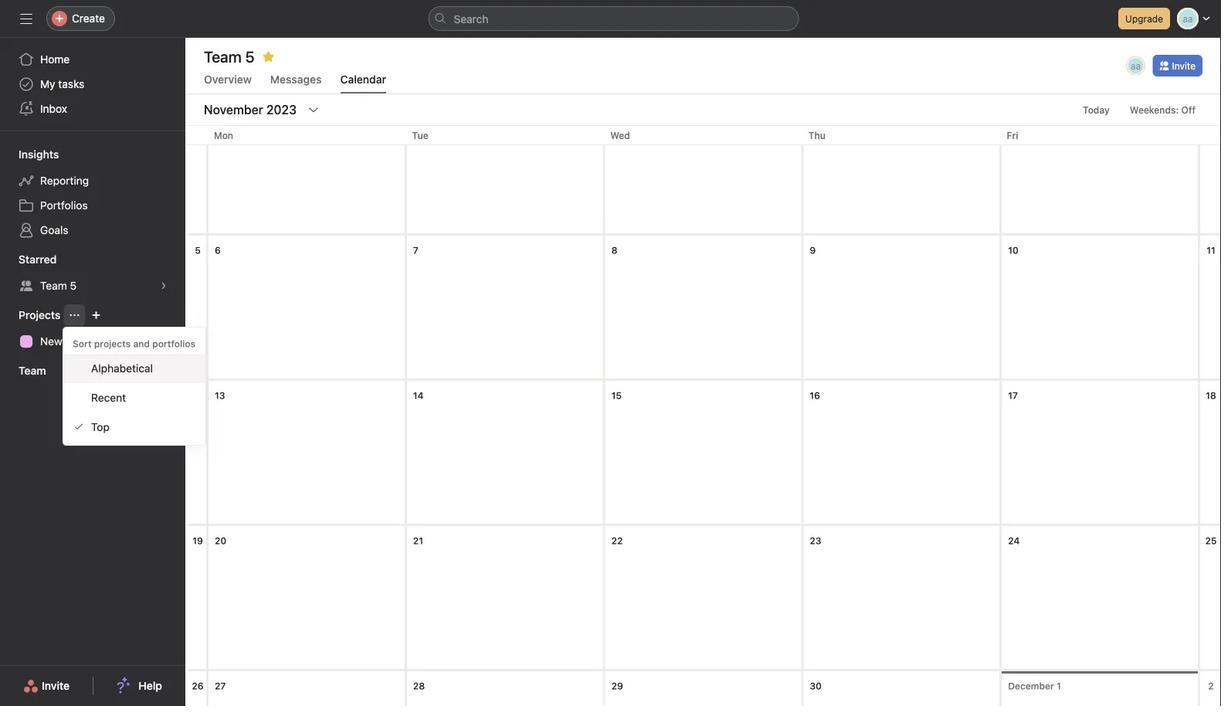 Task type: describe. For each thing, give the bounding box(es) containing it.
1 horizontal spatial 5
[[195, 245, 201, 256]]

starred button
[[0, 252, 57, 267]]

29
[[612, 681, 623, 691]]

tasks
[[58, 78, 84, 90]]

team 5
[[40, 279, 77, 292]]

22
[[612, 535, 623, 546]]

tue
[[412, 130, 429, 141]]

projects
[[94, 338, 131, 349]]

weekends: off button
[[1123, 99, 1203, 121]]

overview
[[204, 73, 252, 86]]

goals link
[[9, 218, 176, 243]]

10
[[1008, 245, 1019, 256]]

inbox
[[40, 102, 67, 115]]

16
[[810, 390, 820, 401]]

today
[[1083, 104, 1110, 115]]

Search tasks, projects, and more text field
[[428, 6, 799, 31]]

today button
[[1076, 99, 1117, 121]]

11
[[1207, 245, 1216, 256]]

top
[[91, 421, 110, 433]]

27
[[215, 681, 226, 691]]

0 vertical spatial invite
[[1172, 60, 1196, 71]]

sort
[[73, 338, 92, 349]]

wed
[[610, 130, 630, 141]]

calendar
[[340, 73, 386, 86]]

home link
[[9, 47, 176, 72]]

7
[[413, 245, 419, 256]]

weekends: off
[[1130, 104, 1196, 115]]

sort projects and portfolios
[[73, 338, 195, 349]]

upgrade button
[[1119, 8, 1170, 29]]

portfolios
[[40, 199, 88, 212]]

december 1
[[1008, 681, 1061, 691]]

14
[[413, 390, 424, 401]]

create
[[72, 12, 105, 25]]

1
[[1057, 681, 1061, 691]]

my
[[40, 78, 55, 90]]

26
[[192, 681, 204, 691]]

team 5 link
[[9, 273, 176, 298]]

insights button
[[0, 147, 59, 162]]

fri
[[1007, 130, 1018, 141]]

25
[[1206, 535, 1217, 546]]

projects button
[[0, 307, 61, 323]]

december
[[1008, 681, 1054, 691]]

starred element
[[0, 246, 185, 301]]

17
[[1008, 390, 1018, 401]]

insights element
[[0, 141, 185, 246]]

24
[[1008, 535, 1020, 546]]

5 inside 'link'
[[70, 279, 77, 292]]

0 vertical spatial invite button
[[1153, 55, 1203, 76]]

team for team
[[19, 364, 46, 377]]

team 5
[[204, 47, 255, 65]]

20
[[215, 535, 227, 546]]

my tasks
[[40, 78, 84, 90]]

goals
[[40, 224, 68, 236]]

aa
[[1131, 60, 1141, 71]]

updates
[[65, 335, 107, 348]]

remove from starred image
[[262, 50, 275, 63]]



Task type: locate. For each thing, give the bounding box(es) containing it.
0 vertical spatial 5
[[195, 245, 201, 256]]

0 vertical spatial team
[[40, 279, 67, 292]]

23
[[810, 535, 822, 546]]

thu
[[809, 130, 826, 141]]

team inside 'link'
[[40, 279, 67, 292]]

0 horizontal spatial invite button
[[13, 672, 80, 700]]

november 2023
[[204, 102, 297, 117]]

portfolios
[[152, 338, 195, 349]]

inbox link
[[9, 97, 176, 121]]

alphabetical radio item
[[63, 354, 205, 383]]

21
[[413, 535, 423, 546]]

team for team 5
[[40, 279, 67, 292]]

upgrade
[[1126, 13, 1163, 24]]

reporting link
[[9, 168, 176, 193]]

new project or portfolio image
[[91, 311, 101, 320]]

global element
[[0, 38, 185, 131]]

team down the new
[[19, 364, 46, 377]]

messages link
[[270, 73, 322, 93]]

new
[[40, 335, 62, 348]]

invite
[[1172, 60, 1196, 71], [42, 679, 70, 692]]

alphabetical
[[91, 362, 153, 375]]

create button
[[46, 6, 115, 31]]

new updates link
[[9, 329, 176, 354]]

recent
[[91, 391, 126, 404]]

9
[[810, 245, 816, 256]]

and
[[133, 338, 150, 349]]

1 horizontal spatial invite
[[1172, 60, 1196, 71]]

help button
[[107, 672, 172, 700]]

0 horizontal spatial 5
[[70, 279, 77, 292]]

calendar link
[[340, 73, 386, 93]]

off
[[1182, 104, 1196, 115]]

hide sidebar image
[[20, 12, 32, 25]]

new updates
[[40, 335, 107, 348]]

insights
[[19, 148, 59, 161]]

projects
[[19, 309, 61, 321]]

30
[[810, 681, 822, 691]]

0 horizontal spatial invite
[[42, 679, 70, 692]]

2
[[1208, 681, 1214, 691]]

1 vertical spatial invite
[[42, 679, 70, 692]]

18
[[1206, 390, 1217, 401]]

6
[[215, 245, 221, 256]]

team
[[40, 279, 67, 292], [19, 364, 46, 377]]

my tasks link
[[9, 72, 176, 97]]

starred
[[19, 253, 57, 266]]

weekends:
[[1130, 104, 1179, 115]]

15
[[612, 390, 622, 401]]

home
[[40, 53, 70, 66]]

5 up show options, current sort, top image
[[70, 279, 77, 292]]

overview link
[[204, 73, 252, 93]]

1 vertical spatial 5
[[70, 279, 77, 292]]

5 left 6
[[195, 245, 201, 256]]

messages
[[270, 73, 322, 86]]

pick month image
[[308, 104, 320, 116]]

8
[[612, 245, 618, 256]]

show options, current sort, top image
[[70, 311, 79, 320]]

invite button
[[1153, 55, 1203, 76], [13, 672, 80, 700]]

13
[[215, 390, 225, 401]]

5
[[195, 245, 201, 256], [70, 279, 77, 292]]

team down starred
[[40, 279, 67, 292]]

19
[[193, 535, 203, 546]]

1 vertical spatial invite button
[[13, 672, 80, 700]]

mon
[[214, 130, 233, 141]]

team button
[[0, 363, 46, 379]]

projects element
[[0, 301, 185, 357]]

1 horizontal spatial invite button
[[1153, 55, 1203, 76]]

team inside dropdown button
[[19, 364, 46, 377]]

see details, team 5 image
[[159, 281, 168, 290]]

28
[[413, 681, 425, 691]]

1 vertical spatial team
[[19, 364, 46, 377]]

help
[[139, 679, 162, 692]]

reporting
[[40, 174, 89, 187]]

portfolios link
[[9, 193, 176, 218]]



Task type: vqa. For each thing, say whether or not it's contained in the screenshot.
Go back Image
no



